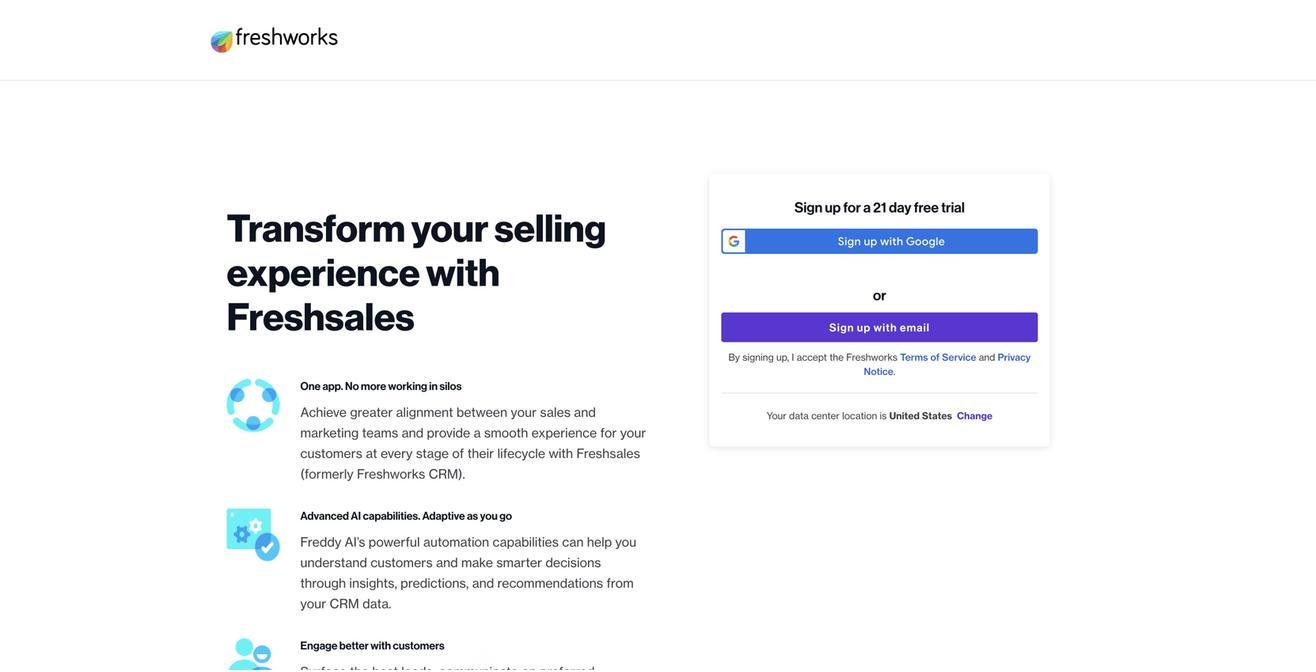 Task type: locate. For each thing, give the bounding box(es) containing it.
1 vertical spatial up
[[857, 321, 871, 334]]

sign inside button
[[829, 321, 854, 334]]

sign left 21
[[794, 198, 823, 216]]

you right help on the bottom left of page
[[615, 534, 636, 550]]

1 vertical spatial a
[[474, 425, 481, 441]]

up up by signing up, i accept the freshworks terms of service and
[[857, 321, 871, 334]]

1 horizontal spatial sign
[[829, 321, 854, 334]]

understand
[[300, 555, 367, 571]]

freddy
[[300, 534, 341, 550]]

1 vertical spatial for
[[600, 425, 617, 441]]

your inside transform your selling experience with freshsales
[[411, 204, 489, 252]]

1 horizontal spatial for
[[843, 198, 861, 216]]

can
[[562, 534, 584, 550]]

up
[[825, 198, 841, 216], [857, 321, 871, 334]]

for
[[843, 198, 861, 216], [600, 425, 617, 441]]

predictions,
[[401, 575, 469, 591]]

signing
[[743, 351, 774, 363]]

1 vertical spatial sign
[[829, 321, 854, 334]]

teams
[[362, 425, 398, 441]]

up left 21
[[825, 198, 841, 216]]

freshworks
[[846, 351, 898, 363], [357, 466, 425, 482]]

1 horizontal spatial freshworks
[[846, 351, 898, 363]]

notice
[[864, 366, 893, 378]]

your inside freddy ai's powerful automation capabilities can help you understand customers and make smarter decisions through insights, predictions, and recommendations from your crm data.
[[300, 596, 326, 612]]

data
[[789, 410, 809, 422]]

of right terms
[[931, 351, 940, 363]]

privacy notice link
[[864, 351, 1031, 378]]

with inside transform your selling experience with freshsales
[[426, 248, 500, 296]]

a
[[863, 198, 871, 216], [474, 425, 481, 441]]

with inside achieve greater alignment between your sales and marketing teams and provide a smooth experience for your customers at every stage of their lifecycle with freshsales (formerly freshworks crm).
[[549, 446, 573, 461]]

insights,
[[349, 575, 397, 591]]

of inside achieve greater alignment between your sales and marketing teams and provide a smooth experience for your customers at every stage of their lifecycle with freshsales (formerly freshworks crm).
[[452, 446, 464, 461]]

a inside achieve greater alignment between your sales and marketing teams and provide a smooth experience for your customers at every stage of their lifecycle with freshsales (formerly freshworks crm).
[[474, 425, 481, 441]]

1 vertical spatial freshworks
[[357, 466, 425, 482]]

change
[[957, 410, 993, 422]]

2 vertical spatial customers
[[393, 639, 445, 653]]

you inside freddy ai's powerful automation capabilities can help you understand customers and make smarter decisions through insights, predictions, and recommendations from your crm data.
[[615, 534, 636, 550]]

1 horizontal spatial up
[[857, 321, 871, 334]]

freshsales inside transform your selling experience with freshsales
[[227, 292, 415, 340]]

0 vertical spatial of
[[931, 351, 940, 363]]

with
[[426, 248, 500, 296], [874, 321, 897, 334], [549, 446, 573, 461], [371, 639, 391, 653]]

1 horizontal spatial freshsales
[[577, 446, 640, 461]]

every
[[381, 446, 413, 461]]

freshworks down every
[[357, 466, 425, 482]]

a left 21
[[863, 198, 871, 216]]

1 vertical spatial freshsales
[[577, 446, 640, 461]]

provide
[[427, 425, 470, 441]]

smarter
[[496, 555, 542, 571]]

sign up for a 21 day free trial
[[794, 198, 965, 216]]

make
[[461, 555, 493, 571]]

1 horizontal spatial experience
[[532, 425, 597, 441]]

0 horizontal spatial a
[[474, 425, 481, 441]]

adaptive
[[422, 509, 465, 523]]

0 horizontal spatial you
[[480, 509, 498, 523]]

more
[[361, 379, 386, 393]]

engage better with customers
[[300, 639, 445, 653]]

0 vertical spatial freshsales
[[227, 292, 415, 340]]

of left their
[[452, 446, 464, 461]]

and
[[979, 351, 995, 363], [574, 404, 596, 420], [402, 425, 424, 441], [436, 555, 458, 571], [472, 575, 494, 591]]

sign up the
[[829, 321, 854, 334]]

free
[[914, 198, 939, 216]]

you
[[480, 509, 498, 523], [615, 534, 636, 550]]

0 horizontal spatial sign
[[794, 198, 823, 216]]

help
[[587, 534, 612, 550]]

freshsales
[[227, 292, 415, 340], [577, 446, 640, 461]]

0 horizontal spatial up
[[825, 198, 841, 216]]

up for for
[[825, 198, 841, 216]]

app.
[[322, 379, 343, 393]]

lifecycle
[[497, 446, 545, 461]]

customers down marketing
[[300, 446, 362, 461]]

at
[[366, 446, 377, 461]]

the
[[830, 351, 844, 363]]

terms of service link
[[900, 351, 976, 363]]

with inside button
[[874, 321, 897, 334]]

change button
[[957, 410, 993, 422]]

customers
[[300, 446, 362, 461], [371, 555, 433, 571], [393, 639, 445, 653]]

up for with
[[857, 321, 871, 334]]

ai's
[[345, 534, 365, 550]]

recommendations
[[497, 575, 603, 591]]

silos
[[440, 379, 462, 393]]

your
[[411, 204, 489, 252], [511, 404, 537, 420], [620, 425, 646, 441], [300, 596, 326, 612]]

up inside button
[[857, 321, 871, 334]]

you right as
[[480, 509, 498, 523]]

customers down powerful
[[371, 555, 433, 571]]

experience
[[227, 248, 420, 296], [532, 425, 597, 441]]

0 horizontal spatial for
[[600, 425, 617, 441]]

freshworks image
[[211, 27, 338, 53]]

of
[[931, 351, 940, 363], [452, 446, 464, 461]]

engage
[[300, 639, 338, 653]]

1 vertical spatial of
[[452, 446, 464, 461]]

freshsales inside achieve greater alignment between your sales and marketing teams and provide a smooth experience for your customers at every stage of their lifecycle with freshsales (formerly freshworks crm).
[[577, 446, 640, 461]]

0 vertical spatial freshworks
[[846, 351, 898, 363]]

0 vertical spatial experience
[[227, 248, 420, 296]]

your
[[767, 410, 787, 422]]

0 horizontal spatial freshsales
[[227, 292, 415, 340]]

0 vertical spatial customers
[[300, 446, 362, 461]]

0 horizontal spatial freshworks
[[357, 466, 425, 482]]

0 horizontal spatial experience
[[227, 248, 420, 296]]

capabilities
[[493, 534, 559, 550]]

center
[[811, 410, 840, 422]]

selling
[[495, 204, 606, 252]]

in
[[429, 379, 438, 393]]

0 vertical spatial up
[[825, 198, 841, 216]]

1 horizontal spatial of
[[931, 351, 940, 363]]

0 vertical spatial you
[[480, 509, 498, 523]]

a up their
[[474, 425, 481, 441]]

1 horizontal spatial you
[[615, 534, 636, 550]]

powerful
[[369, 534, 420, 550]]

freshworks up notice on the right bottom of page
[[846, 351, 898, 363]]

1 vertical spatial you
[[615, 534, 636, 550]]

0 horizontal spatial of
[[452, 446, 464, 461]]

united
[[889, 410, 920, 422]]

customers down predictions,
[[393, 639, 445, 653]]

sign
[[794, 198, 823, 216], [829, 321, 854, 334]]

email
[[900, 321, 930, 334]]

0 vertical spatial for
[[843, 198, 861, 216]]

i
[[792, 351, 794, 363]]

1 vertical spatial customers
[[371, 555, 433, 571]]

1 vertical spatial experience
[[532, 425, 597, 441]]

0 vertical spatial sign
[[794, 198, 823, 216]]

0 vertical spatial a
[[863, 198, 871, 216]]

freshworks inside achieve greater alignment between your sales and marketing teams and provide a smooth experience for your customers at every stage of their lifecycle with freshsales (formerly freshworks crm).
[[357, 466, 425, 482]]



Task type: vqa. For each thing, say whether or not it's contained in the screenshot.
experience to the right
yes



Task type: describe. For each thing, give the bounding box(es) containing it.
achieve
[[300, 404, 347, 420]]

ai
[[351, 509, 361, 523]]

crm).
[[429, 466, 465, 482]]

and down greater alignment on the left bottom of the page
[[402, 425, 424, 441]]

experience inside transform your selling experience with freshsales
[[227, 248, 420, 296]]

(formerly
[[300, 466, 354, 482]]

trial
[[941, 198, 965, 216]]

no
[[345, 379, 359, 393]]

decisions
[[546, 555, 601, 571]]

location
[[842, 410, 877, 422]]

automation
[[423, 534, 489, 550]]

and down the automation
[[436, 555, 458, 571]]

21
[[873, 198, 887, 216]]

one
[[300, 379, 321, 393]]

service
[[942, 351, 976, 363]]

advanced
[[300, 509, 349, 523]]

customers inside achieve greater alignment between your sales and marketing teams and provide a smooth experience for your customers at every stage of their lifecycle with freshsales (formerly freshworks crm).
[[300, 446, 362, 461]]

and down make
[[472, 575, 494, 591]]

achieve greater alignment between your sales and marketing teams and provide a smooth experience for your customers at every stage of their lifecycle with freshsales (formerly freshworks crm).
[[300, 404, 646, 482]]

sign for sign up with email
[[829, 321, 854, 334]]

advanced ai capabilities. adaptive as you go
[[300, 509, 512, 523]]

experience inside achieve greater alignment between your sales and marketing teams and provide a smooth experience for your customers at every stage of their lifecycle with freshsales (formerly freshworks crm).
[[532, 425, 597, 441]]

and right sales
[[574, 404, 596, 420]]

for inside achieve greater alignment between your sales and marketing teams and provide a smooth experience for your customers at every stage of their lifecycle with freshsales (formerly freshworks crm).
[[600, 425, 617, 441]]

as
[[467, 509, 478, 523]]

better
[[339, 639, 369, 653]]

and left privacy
[[979, 351, 995, 363]]

one app. no more working in silos
[[300, 379, 462, 393]]

by signing up, i accept the freshworks terms of service and
[[729, 351, 998, 363]]

sales
[[540, 404, 571, 420]]

.
[[893, 366, 895, 378]]

working
[[388, 379, 427, 393]]

your data center location is united states change
[[767, 410, 993, 422]]

smooth
[[484, 425, 528, 441]]

stage
[[416, 446, 449, 461]]

transform your selling experience with freshsales
[[227, 204, 606, 340]]

greater alignment
[[350, 404, 453, 420]]

sign up with email button
[[721, 313, 1038, 342]]

their
[[467, 446, 494, 461]]

marketing
[[300, 425, 359, 441]]

privacy notice
[[864, 351, 1031, 378]]

accept
[[797, 351, 827, 363]]

capabilities.
[[363, 509, 420, 523]]

between
[[457, 404, 507, 420]]

privacy
[[998, 351, 1031, 363]]

sign up with email
[[829, 321, 930, 334]]

data.
[[363, 596, 391, 612]]

is
[[880, 410, 887, 422]]

through
[[300, 575, 346, 591]]

transform
[[227, 204, 405, 252]]

go
[[500, 509, 512, 523]]

day
[[889, 198, 912, 216]]

freddy ai's powerful automation capabilities can help you understand customers and make smarter decisions through insights, predictions, and recommendations from your crm data.
[[300, 534, 636, 612]]

1 horizontal spatial a
[[863, 198, 871, 216]]

terms
[[900, 351, 928, 363]]

crm
[[330, 596, 359, 612]]

sign for sign up for a 21 day free trial
[[794, 198, 823, 216]]

by
[[729, 351, 740, 363]]

or
[[873, 286, 886, 304]]

customers inside freddy ai's powerful automation capabilities can help you understand customers and make smarter decisions through insights, predictions, and recommendations from your crm data.
[[371, 555, 433, 571]]

from
[[607, 575, 634, 591]]

states
[[922, 410, 952, 422]]

up,
[[776, 351, 789, 363]]



